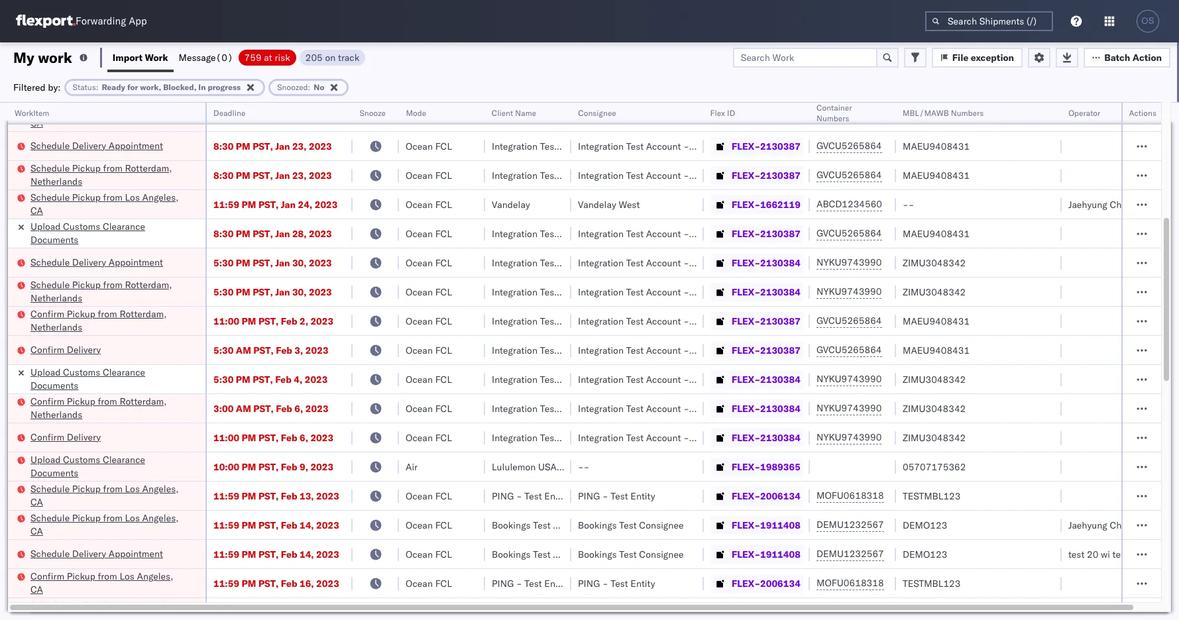 Task type: locate. For each thing, give the bounding box(es) containing it.
demo123
[[903, 519, 948, 531], [903, 549, 948, 561]]

2 vertical spatial appointment
[[109, 548, 163, 560]]

7 schedule from the top
[[30, 483, 70, 495]]

mode
[[406, 108, 426, 118]]

0 vertical spatial upload
[[30, 220, 61, 232]]

0 vertical spatial confirm delivery link
[[30, 343, 101, 356]]

1 netherlands from the top
[[30, 175, 82, 187]]

flex-
[[732, 111, 761, 123], [732, 140, 761, 152], [732, 169, 761, 181], [732, 199, 761, 211], [732, 228, 761, 240], [732, 257, 761, 269], [732, 286, 761, 298], [732, 315, 761, 327], [732, 344, 761, 356], [732, 374, 761, 386], [732, 403, 761, 415], [732, 432, 761, 444], [732, 461, 761, 473], [732, 490, 761, 502], [732, 519, 761, 531], [732, 549, 761, 561], [732, 578, 761, 590]]

2 zimu3048342 from the top
[[903, 286, 966, 298]]

testmbl123
[[903, 490, 961, 502], [903, 578, 961, 590]]

import work
[[113, 51, 168, 63]]

1911408
[[761, 519, 801, 531], [761, 549, 801, 561]]

8:30 down deadline
[[213, 140, 234, 152]]

2 clearance from the top
[[103, 366, 145, 378]]

pst, up 11:59 pm pst, feb 16, 2023
[[259, 549, 279, 561]]

5:30 am pst, feb 3, 2023
[[213, 344, 329, 356]]

3 nyku9743990 from the top
[[817, 373, 882, 385]]

2 confirm from the top
[[30, 344, 64, 356]]

1 vertical spatial demu1232567
[[817, 548, 884, 560]]

2,
[[300, 315, 308, 327]]

1 vertical spatial demo123
[[903, 549, 948, 561]]

delivery
[[72, 140, 106, 152], [72, 256, 106, 268], [67, 344, 101, 356], [67, 431, 101, 443], [72, 548, 106, 560]]

pickup inside the confirm pickup from los angeles, ca
[[67, 571, 95, 582]]

2023 up 11:00 pm pst, feb 2, 2023
[[309, 286, 332, 298]]

0 vertical spatial 30,
[[292, 257, 307, 269]]

0 vertical spatial demo123
[[903, 519, 948, 531]]

schedule delivery appointment button for 8:30 pm pst, jan 23, 2023
[[30, 139, 163, 153]]

numbers for container numbers
[[817, 113, 850, 123]]

2130384
[[761, 257, 801, 269], [761, 286, 801, 298], [761, 374, 801, 386], [761, 403, 801, 415], [761, 432, 801, 444]]

2 schedule pickup from rotterdam, netherlands from the top
[[30, 279, 172, 304]]

1 horizontal spatial --
[[903, 199, 915, 211]]

2 appointment from the top
[[109, 256, 163, 268]]

0 vertical spatial clearance
[[103, 220, 145, 232]]

1 vertical spatial 23,
[[292, 169, 307, 181]]

1 confirm delivery from the top
[[30, 344, 101, 356]]

angeles, for 11:59 pm pst, jan 24, 2023
[[142, 191, 179, 203]]

jan
[[281, 111, 296, 123], [275, 140, 290, 152], [275, 169, 290, 181], [281, 199, 296, 211], [275, 228, 290, 240], [275, 257, 290, 269], [275, 286, 290, 298]]

4 resize handle column header from the left
[[469, 103, 485, 621]]

14, up '16,'
[[300, 549, 314, 561]]

angeles, for 11:59 pm pst, jan 12, 2023
[[142, 104, 179, 116]]

angeles,
[[142, 104, 179, 116], [142, 191, 179, 203], [142, 483, 179, 495], [142, 512, 179, 524], [137, 571, 173, 582], [142, 600, 179, 612]]

1 flex-2130384 from the top
[[732, 257, 801, 269]]

netherlands for 3:00
[[30, 409, 82, 421]]

1 horizontal spatial numbers
[[951, 108, 984, 118]]

3,
[[295, 344, 303, 356]]

0 horizontal spatial numbers
[[817, 113, 850, 123]]

1 vertical spatial schedule delivery appointment
[[30, 256, 163, 268]]

flex-2130384
[[732, 257, 801, 269], [732, 286, 801, 298], [732, 374, 801, 386], [732, 403, 801, 415], [732, 432, 801, 444]]

8:30 pm pst, jan 23, 2023 down "11:59 pm pst, jan 12, 2023"
[[213, 140, 332, 152]]

3 flex-2130384 from the top
[[732, 374, 801, 386]]

8:30 pm pst, jan 23, 2023
[[213, 140, 332, 152], [213, 169, 332, 181]]

1 vertical spatial confirm delivery button
[[30, 431, 101, 445]]

1 vertical spatial 11:59 pm pst, feb 14, 2023
[[213, 549, 339, 561]]

zimu3048342
[[903, 257, 966, 269], [903, 286, 966, 298], [903, 374, 966, 386], [903, 403, 966, 415], [903, 432, 966, 444]]

1 confirm delivery link from the top
[[30, 343, 101, 356]]

netherlands for 5:30
[[30, 292, 82, 304]]

am up 5:30 pm pst, feb 4, 2023
[[236, 344, 251, 356]]

confirm delivery for first confirm delivery link
[[30, 344, 101, 356]]

1 upload customs clearance documents from the top
[[30, 220, 145, 246]]

2 account from the top
[[646, 169, 681, 181]]

0 vertical spatial 11:00
[[213, 315, 239, 327]]

schedule pickup from los angeles, ca
[[30, 104, 179, 129], [30, 191, 179, 216], [30, 483, 179, 508], [30, 512, 179, 537], [30, 600, 179, 621]]

11 fcl from the top
[[435, 403, 452, 415]]

upload customs clearance documents link for 8:30 pm pst, jan 28, 2023
[[30, 220, 188, 246]]

8:30
[[213, 140, 234, 152], [213, 169, 234, 181], [213, 228, 234, 240]]

: left no
[[308, 82, 311, 92]]

2023 right 4,
[[305, 374, 328, 386]]

1 vertical spatial am
[[236, 403, 251, 415]]

11 flex- from the top
[[732, 403, 761, 415]]

1 horizontal spatial vandelay
[[578, 199, 616, 211]]

workitem
[[15, 108, 49, 118]]

0 vertical spatial 5:30 pm pst, jan 30, 2023
[[213, 257, 332, 269]]

pst, down "11:59 pm pst, jan 12, 2023"
[[253, 140, 273, 152]]

0 vertical spatial 23,
[[292, 140, 307, 152]]

schedule delivery appointment for 5:30 pm pst, jan 30, 2023
[[30, 256, 163, 268]]

confirm pickup from rotterdam, netherlands for 11:00 pm pst, feb 2, 2023
[[30, 308, 167, 333]]

os button
[[1133, 6, 1164, 36]]

5 confirm from the top
[[30, 571, 64, 582]]

2023 right the 24,
[[315, 199, 338, 211]]

2 customs from the top
[[63, 366, 100, 378]]

resize handle column header for workitem
[[190, 103, 206, 621]]

feb left '16,'
[[281, 578, 297, 590]]

my
[[13, 48, 34, 67]]

0 vertical spatial testmbl123
[[903, 490, 961, 502]]

1 vertical spatial schedule pickup from rotterdam, netherlands button
[[30, 278, 188, 306]]

clearance for 5:30 pm pst, feb 4, 2023
[[103, 366, 145, 378]]

1 testmbl123 from the top
[[903, 490, 961, 502]]

confirm for 11:00 pm pst, feb 2, 2023
[[30, 308, 64, 320]]

los inside the confirm pickup from los angeles, ca
[[120, 571, 134, 582]]

0 vertical spatial upload customs clearance documents link
[[30, 220, 188, 246]]

8:30 up 11:59 pm pst, jan 24, 2023
[[213, 169, 234, 181]]

angeles, for 11:59 pm pst, feb 16, 2023
[[137, 571, 173, 582]]

5:30 pm pst, jan 30, 2023
[[213, 257, 332, 269], [213, 286, 332, 298]]

6, for 3:00 am pst, feb 6, 2023
[[295, 403, 303, 415]]

5:30 up 5:30 pm pst, feb 4, 2023
[[213, 344, 234, 356]]

numbers inside container numbers
[[817, 113, 850, 123]]

1 vertical spatial schedule pickup from rotterdam, netherlands link
[[30, 278, 188, 305]]

schedule pickup from rotterdam, netherlands button for 5:30 pm pst, jan 30, 2023
[[30, 278, 188, 306]]

2 schedule delivery appointment link from the top
[[30, 256, 163, 269]]

1 flex-1911408 from the top
[[732, 519, 801, 531]]

8:30 down 11:59 pm pst, jan 24, 2023
[[213, 228, 234, 240]]

1 vandelay from the left
[[492, 199, 530, 211]]

flex-1911408 for schedule delivery appointment
[[732, 549, 801, 561]]

1 vertical spatial 1911408
[[761, 549, 801, 561]]

confirm for 3:00 am pst, feb 6, 2023
[[30, 396, 64, 407]]

9 karl from the top
[[692, 403, 709, 415]]

0 vertical spatial appointment
[[109, 140, 163, 152]]

los for 11:59 pm pst, feb 14, 2023
[[125, 512, 140, 524]]

testmbl123 for 11:59 pm pst, feb 13, 2023
[[903, 490, 961, 502]]

zimu3048342 for confirm pickup from rotterdam, netherlands
[[903, 403, 966, 415]]

pst,
[[259, 111, 279, 123], [253, 140, 273, 152], [253, 169, 273, 181], [259, 199, 279, 211], [253, 228, 273, 240], [253, 257, 273, 269], [253, 286, 273, 298], [259, 315, 279, 327], [253, 344, 274, 356], [253, 374, 273, 386], [253, 403, 274, 415], [259, 432, 279, 444], [259, 461, 279, 473], [259, 490, 279, 502], [259, 519, 279, 531], [259, 549, 279, 561], [259, 578, 279, 590]]

ping
[[492, 490, 514, 502], [578, 490, 600, 502], [492, 578, 514, 590], [578, 578, 600, 590]]

los
[[125, 104, 140, 116], [125, 191, 140, 203], [125, 483, 140, 495], [125, 512, 140, 524], [120, 571, 134, 582], [125, 600, 140, 612]]

ocean fcl
[[406, 111, 452, 123], [406, 140, 452, 152], [406, 169, 452, 181], [406, 199, 452, 211], [406, 228, 452, 240], [406, 257, 452, 269], [406, 286, 452, 298], [406, 315, 452, 327], [406, 344, 452, 356], [406, 374, 452, 386], [406, 403, 452, 415], [406, 432, 452, 444], [406, 490, 452, 502], [406, 519, 452, 531], [406, 549, 452, 561], [406, 578, 452, 590]]

23, down 12,
[[292, 140, 307, 152]]

1 vertical spatial 6,
[[300, 432, 308, 444]]

6 ocean from the top
[[406, 257, 433, 269]]

1 documents from the top
[[30, 234, 78, 246]]

2023 right 28,
[[309, 228, 332, 240]]

nyku9743990 for schedule pickup from rotterdam, netherlands
[[817, 286, 882, 298]]

0 vertical spatial documents
[[30, 234, 78, 246]]

flex-1989365 button
[[711, 458, 803, 476], [711, 458, 803, 476]]

2 confirm delivery from the top
[[30, 431, 101, 443]]

delivery for 5:30 am pst, feb 3, 2023
[[67, 344, 101, 356]]

flex id
[[711, 108, 736, 118]]

confirm pickup from rotterdam, netherlands button for 11:00 pm pst, feb 2, 2023
[[30, 307, 188, 335]]

-- right abcd1234560
[[903, 199, 915, 211]]

8:30 pm pst, jan 23, 2023 up 11:59 pm pst, jan 24, 2023
[[213, 169, 332, 181]]

4 schedule pickup from los angeles, ca link from the top
[[30, 512, 188, 538]]

2 vertical spatial upload customs clearance documents
[[30, 454, 145, 479]]

0 vertical spatial 8:30
[[213, 140, 234, 152]]

1 vertical spatial 11:00
[[213, 432, 239, 444]]

2006134 for 11:59 pm pst, feb 13, 2023
[[761, 490, 801, 502]]

1 fcl from the top
[[435, 111, 452, 123]]

2 vertical spatial schedule delivery appointment
[[30, 548, 163, 560]]

upload customs clearance documents for 5:30 pm pst, feb 4, 2023
[[30, 366, 145, 392]]

appointment
[[109, 140, 163, 152], [109, 256, 163, 268], [109, 548, 163, 560]]

16 flex- from the top
[[732, 549, 761, 561]]

schedule pickup from los angeles, ca link for 11:59 pm pst, jan 12, 2023
[[30, 103, 188, 130]]

1911408 for schedule delivery appointment
[[761, 549, 801, 561]]

0 vertical spatial schedule delivery appointment link
[[30, 139, 163, 152]]

pst, left '16,'
[[259, 578, 279, 590]]

delivery for 5:30 pm pst, jan 30, 2023
[[72, 256, 106, 268]]

16 fcl from the top
[[435, 578, 452, 590]]

2 vertical spatial schedule delivery appointment link
[[30, 547, 163, 561]]

2 vertical spatial upload
[[30, 454, 61, 466]]

upload customs clearance documents link
[[30, 220, 188, 246], [30, 366, 188, 392], [30, 453, 188, 480]]

nyku9743990 for confirm pickup from rotterdam, netherlands
[[817, 402, 882, 414]]

13 fcl from the top
[[435, 490, 452, 502]]

5:30 down 8:30 pm pst, jan 28, 2023
[[213, 257, 234, 269]]

5:30 pm pst, jan 30, 2023 up 11:00 pm pst, feb 2, 2023
[[213, 286, 332, 298]]

resize handle column header
[[190, 103, 206, 621], [337, 103, 353, 621], [383, 103, 399, 621], [469, 103, 485, 621], [556, 103, 572, 621], [688, 103, 704, 621], [794, 103, 810, 621], [881, 103, 896, 621], [1046, 103, 1062, 621], [1132, 103, 1148, 621], [1146, 103, 1162, 621]]

confirm for 11:00 pm pst, feb 6, 2023
[[30, 431, 64, 443]]

flex-2130384 for confirm delivery
[[732, 432, 801, 444]]

feb
[[281, 315, 297, 327], [276, 344, 292, 356], [275, 374, 292, 386], [276, 403, 292, 415], [281, 432, 297, 444], [281, 461, 297, 473], [281, 490, 297, 502], [281, 519, 297, 531], [281, 549, 297, 561], [281, 578, 297, 590]]

8 integration from the top
[[578, 374, 624, 386]]

testmbl123 for 11:59 pm pst, feb 16, 2023
[[903, 578, 961, 590]]

4 2130387 from the top
[[761, 315, 801, 327]]

1 vertical spatial 8:30 pm pst, jan 23, 2023
[[213, 169, 332, 181]]

pickup for 11:59 pm pst, feb 14, 2023
[[72, 512, 101, 524]]

2 vertical spatial clearance
[[103, 454, 145, 466]]

1 vertical spatial flex-1911408
[[732, 549, 801, 561]]

confirm pickup from los angeles, ca button
[[30, 570, 188, 598]]

0 vertical spatial schedule delivery appointment button
[[30, 139, 163, 153]]

Search Work text field
[[733, 47, 878, 67]]

:
[[96, 82, 98, 92], [308, 82, 311, 92]]

0 vertical spatial 6,
[[295, 403, 303, 415]]

0 vertical spatial flex-1911408
[[732, 519, 801, 531]]

confirm pickup from rotterdam, netherlands for 3:00 am pst, feb 6, 2023
[[30, 396, 167, 421]]

2 testmbl123 from the top
[[903, 578, 961, 590]]

mofu0618318 for 11:59 pm pst, feb 16, 2023
[[817, 578, 884, 589]]

filtered
[[13, 81, 46, 93]]

schedule pickup from rotterdam, netherlands link for 5:30
[[30, 278, 188, 305]]

2 upload from the top
[[30, 366, 61, 378]]

2023 up 11:59 pm pst, feb 16, 2023
[[316, 549, 339, 561]]

west
[[619, 199, 640, 211]]

numbers inside mbl/mawb numbers button
[[951, 108, 984, 118]]

from for 11:59 pm pst, feb 14, 2023
[[103, 512, 123, 524]]

0 horizontal spatial vandelay
[[492, 199, 530, 211]]

2023 right 2,
[[311, 315, 334, 327]]

schedule delivery appointment button
[[30, 139, 163, 153], [30, 256, 163, 270], [30, 547, 163, 562]]

8 lagerfeld from the top
[[711, 374, 751, 386]]

schedule pickup from los angeles, ca link for 11:59 pm pst, jan 24, 2023
[[30, 191, 188, 217]]

0 vertical spatial 14,
[[300, 519, 314, 531]]

nyku9743990 for confirm delivery
[[817, 432, 882, 444]]

message
[[179, 51, 216, 63]]

snooze
[[359, 108, 385, 118]]

5:30 up 3:00
[[213, 374, 234, 386]]

schedule pickup from rotterdam, netherlands button
[[30, 161, 188, 189], [30, 278, 188, 306]]

rotterdam, for 3:00 am pst, feb 6, 2023
[[120, 396, 167, 407]]

0 vertical spatial schedule pickup from rotterdam, netherlands link
[[30, 161, 188, 188]]

angeles, inside the confirm pickup from los angeles, ca
[[137, 571, 173, 582]]

1 demo123 from the top
[[903, 519, 948, 531]]

karl
[[692, 140, 709, 152], [692, 169, 709, 181], [692, 228, 709, 240], [692, 257, 709, 269], [692, 286, 709, 298], [692, 315, 709, 327], [692, 344, 709, 356], [692, 374, 709, 386], [692, 403, 709, 415], [692, 432, 709, 444]]

confirm pickup from rotterdam, netherlands link for 11:00
[[30, 307, 188, 334]]

5 integration test account - karl lagerfeld from the top
[[578, 286, 751, 298]]

23, up the 24,
[[292, 169, 307, 181]]

2 vertical spatial upload customs clearance documents link
[[30, 453, 188, 480]]

pickup for 11:59 pm pst, jan 24, 2023
[[72, 191, 101, 203]]

1 integration from the top
[[578, 140, 624, 152]]

0 vertical spatial schedule delivery appointment
[[30, 140, 163, 152]]

6, up 9,
[[300, 432, 308, 444]]

los for 11:59 pm pst, jan 24, 2023
[[125, 191, 140, 203]]

14,
[[300, 519, 314, 531], [300, 549, 314, 561]]

4 flex-2130384 from the top
[[732, 403, 801, 415]]

4 flex-2130387 from the top
[[732, 315, 801, 327]]

11:00 up '5:30 am pst, feb 3, 2023'
[[213, 315, 239, 327]]

2023 right 3,
[[306, 344, 329, 356]]

documents inside upload customs clearance documents button
[[30, 467, 78, 479]]

5 karl from the top
[[692, 286, 709, 298]]

pst, up 5:30 pm pst, feb 4, 2023
[[253, 344, 274, 356]]

schedule delivery appointment link
[[30, 139, 163, 152], [30, 256, 163, 269], [30, 547, 163, 561]]

4 lagerfeld from the top
[[711, 257, 751, 269]]

1989365
[[761, 461, 801, 473]]

delivery for 8:30 pm pst, jan 23, 2023
[[72, 140, 106, 152]]

10:00
[[213, 461, 239, 473]]

1 karl from the top
[[692, 140, 709, 152]]

1 vertical spatial confirm pickup from rotterdam, netherlands button
[[30, 395, 188, 423]]

1 vertical spatial 8:30
[[213, 169, 234, 181]]

pickup for 11:00 pm pst, feb 2, 2023
[[67, 308, 95, 320]]

file exception button
[[932, 47, 1023, 67], [932, 47, 1023, 67]]

0 vertical spatial flex-2006134
[[732, 490, 801, 502]]

6 ca from the top
[[30, 613, 43, 621]]

3:00 am pst, feb 6, 2023
[[213, 403, 329, 415]]

1 vertical spatial clearance
[[103, 366, 145, 378]]

schedule delivery appointment for 8:30 pm pst, jan 23, 2023
[[30, 140, 163, 152]]

1 maeu9408431 from the top
[[903, 140, 970, 152]]

work
[[145, 51, 168, 63]]

1 vertical spatial appointment
[[109, 256, 163, 268]]

confirm delivery link
[[30, 343, 101, 356], [30, 431, 101, 444]]

1 23, from the top
[[292, 140, 307, 152]]

0 vertical spatial schedule pickup from rotterdam, netherlands
[[30, 162, 172, 187]]

8 integration test account - karl lagerfeld from the top
[[578, 374, 751, 386]]

30, down 28,
[[292, 257, 307, 269]]

entity
[[545, 490, 569, 502], [631, 490, 655, 502], [545, 578, 569, 590], [631, 578, 655, 590]]

ca inside the confirm pickup from los angeles, ca
[[30, 584, 43, 596]]

4 2130384 from the top
[[761, 403, 801, 415]]

1 vertical spatial 14,
[[300, 549, 314, 561]]

1 vertical spatial confirm delivery
[[30, 431, 101, 443]]

2 flex-2130384 from the top
[[732, 286, 801, 298]]

5 2130384 from the top
[[761, 432, 801, 444]]

1 vertical spatial testmbl123
[[903, 578, 961, 590]]

flex-2130384 button
[[711, 254, 803, 272], [711, 254, 803, 272], [711, 283, 803, 301], [711, 283, 803, 301], [711, 370, 803, 389], [711, 370, 803, 389], [711, 399, 803, 418], [711, 399, 803, 418], [711, 429, 803, 447], [711, 429, 803, 447]]

11:59 pm pst, feb 14, 2023 down 11:59 pm pst, feb 13, 2023
[[213, 519, 339, 531]]

11:00 pm pst, feb 6, 2023
[[213, 432, 334, 444]]

from for 3:00 am pst, feb 6, 2023
[[98, 396, 117, 407]]

mode button
[[399, 105, 472, 119]]

1 vertical spatial upload customs clearance documents
[[30, 366, 145, 392]]

5 ca from the top
[[30, 584, 43, 596]]

confirm delivery
[[30, 344, 101, 356], [30, 431, 101, 443]]

pst, up 11:59 pm pst, jan 24, 2023
[[253, 169, 273, 181]]

vandelay
[[492, 199, 530, 211], [578, 199, 616, 211]]

5:30 up 11:00 pm pst, feb 2, 2023
[[213, 286, 234, 298]]

1 vertical spatial upload customs clearance documents link
[[30, 366, 188, 392]]

5 ocean fcl from the top
[[406, 228, 452, 240]]

los for 11:59 pm pst, feb 16, 2023
[[120, 571, 134, 582]]

205
[[305, 51, 323, 63]]

3 documents from the top
[[30, 467, 78, 479]]

gvcu5265864
[[817, 140, 882, 152], [817, 169, 882, 181], [817, 227, 882, 239], [817, 315, 882, 327], [817, 344, 882, 356]]

confirm pickup from rotterdam, netherlands button
[[30, 307, 188, 335], [30, 395, 188, 423]]

feb up 10:00 pm pst, feb 9, 2023
[[281, 432, 297, 444]]

1 vertical spatial confirm pickup from rotterdam, netherlands
[[30, 396, 167, 421]]

am right 3:00
[[236, 403, 251, 415]]

consignee
[[578, 108, 616, 118], [556, 111, 601, 123], [639, 111, 684, 123], [553, 519, 598, 531], [639, 519, 684, 531], [553, 549, 598, 561], [639, 549, 684, 561]]

2023 down 11:59 pm pst, feb 13, 2023
[[316, 519, 339, 531]]

3 schedule from the top
[[30, 162, 70, 174]]

-- right inc.
[[578, 461, 590, 473]]

lagerfeld
[[711, 140, 751, 152], [711, 169, 751, 181], [711, 228, 751, 240], [711, 257, 751, 269], [711, 286, 751, 298], [711, 315, 751, 327], [711, 344, 751, 356], [711, 374, 751, 386], [711, 403, 751, 415], [711, 432, 751, 444]]

pst, left 12,
[[259, 111, 279, 123]]

numbers down container
[[817, 113, 850, 123]]

pst, down 11:00 pm pst, feb 6, 2023
[[259, 461, 279, 473]]

11:59 pm pst, feb 14, 2023 up 11:59 pm pst, feb 16, 2023
[[213, 549, 339, 561]]

schedule pickup from los angeles, ca for 11:59 pm pst, jan 24, 2023
[[30, 191, 179, 216]]

2023 up 11:00 pm pst, feb 6, 2023
[[306, 403, 329, 415]]

0 vertical spatial confirm pickup from rotterdam, netherlands button
[[30, 307, 188, 335]]

30, up 2,
[[292, 286, 307, 298]]

deadline button
[[207, 105, 339, 119]]

5 flex- from the top
[[732, 228, 761, 240]]

bookings test consignee
[[578, 111, 684, 123], [492, 519, 598, 531], [578, 519, 684, 531], [492, 549, 598, 561], [578, 549, 684, 561]]

inc.
[[559, 461, 575, 473]]

12 flex- from the top
[[732, 432, 761, 444]]

appointment for 8:30 pm pst, jan 23, 2023
[[109, 140, 163, 152]]

1 vertical spatial flex-2006134
[[732, 578, 801, 590]]

2 demo123 from the top
[[903, 549, 948, 561]]

6 fcl from the top
[[435, 257, 452, 269]]

3 netherlands from the top
[[30, 321, 82, 333]]

mbl/mawb numbers
[[903, 108, 984, 118]]

6 integration test account - karl lagerfeld from the top
[[578, 315, 751, 327]]

9 account from the top
[[646, 403, 681, 415]]

vandelay for vandelay
[[492, 199, 530, 211]]

8 schedule from the top
[[30, 512, 70, 524]]

2 vertical spatial 8:30
[[213, 228, 234, 240]]

11:59
[[213, 111, 239, 123], [213, 199, 239, 211], [213, 490, 239, 502], [213, 519, 239, 531], [213, 549, 239, 561], [213, 578, 239, 590]]

0 vertical spatial confirm delivery button
[[30, 343, 101, 358]]

confirm inside the confirm pickup from los angeles, ca
[[30, 571, 64, 582]]

demo123 for schedule pickup from los angeles, ca
[[903, 519, 948, 531]]

17 flex- from the top
[[732, 578, 761, 590]]

feb up 11:00 pm pst, feb 6, 2023
[[276, 403, 292, 415]]

1 vertical spatial schedule pickup from rotterdam, netherlands
[[30, 279, 172, 304]]

jan down "11:59 pm pst, jan 12, 2023"
[[275, 140, 290, 152]]

1 vertical spatial schedule delivery appointment button
[[30, 256, 163, 270]]

confirm
[[30, 308, 64, 320], [30, 344, 64, 356], [30, 396, 64, 407], [30, 431, 64, 443], [30, 571, 64, 582]]

1 ocean from the top
[[406, 111, 433, 123]]

action
[[1133, 51, 1162, 63]]

3 upload from the top
[[30, 454, 61, 466]]

0 vertical spatial mofu0618318
[[817, 490, 884, 502]]

integration
[[578, 140, 624, 152], [578, 169, 624, 181], [578, 228, 624, 240], [578, 257, 624, 269], [578, 286, 624, 298], [578, 315, 624, 327], [578, 344, 624, 356], [578, 374, 624, 386], [578, 403, 624, 415], [578, 432, 624, 444]]

from inside the confirm pickup from los angeles, ca
[[98, 571, 117, 582]]

1 vertical spatial 5:30 pm pst, jan 30, 2023
[[213, 286, 332, 298]]

205 on track
[[305, 51, 360, 63]]

am for 3:00
[[236, 403, 251, 415]]

1 vertical spatial schedule delivery appointment link
[[30, 256, 163, 269]]

9 ocean from the top
[[406, 344, 433, 356]]

0 vertical spatial confirm pickup from rotterdam, netherlands
[[30, 308, 167, 333]]

1 vertical spatial documents
[[30, 380, 78, 392]]

2 lagerfeld from the top
[[711, 169, 751, 181]]

11:59 pm pst, jan 12, 2023
[[213, 111, 338, 123]]

netherlands for 8:30
[[30, 175, 82, 187]]

jan left 28,
[[275, 228, 290, 240]]

0 vertical spatial demu1232567
[[817, 519, 884, 531]]

jan left 12,
[[281, 111, 296, 123]]

0 vertical spatial confirm pickup from rotterdam, netherlands link
[[30, 307, 188, 334]]

11:00 for 11:00 pm pst, feb 2, 2023
[[213, 315, 239, 327]]

7 fcl from the top
[[435, 286, 452, 298]]

from
[[103, 104, 123, 116], [103, 162, 123, 174], [103, 191, 123, 203], [103, 279, 123, 291], [98, 308, 117, 320], [98, 396, 117, 407], [103, 483, 123, 495], [103, 512, 123, 524], [98, 571, 117, 582], [103, 600, 123, 612]]

pst, up 11:00 pm pst, feb 2, 2023
[[253, 286, 273, 298]]

3 appointment from the top
[[109, 548, 163, 560]]

pst, down 11:59 pm pst, feb 13, 2023
[[259, 519, 279, 531]]

1 11:00 from the top
[[213, 315, 239, 327]]

4 maeu9408431 from the top
[[903, 315, 970, 327]]

flexport demo consignee
[[492, 111, 601, 123]]

2130384 for confirm delivery
[[761, 432, 801, 444]]

ready
[[102, 82, 125, 92]]

schedule pickup from los angeles, ca for 11:59 pm pst, feb 13, 2023
[[30, 483, 179, 508]]

: left ready
[[96, 82, 98, 92]]

9 fcl from the top
[[435, 344, 452, 356]]

2 vertical spatial schedule delivery appointment button
[[30, 547, 163, 562]]

2 schedule pickup from rotterdam, netherlands button from the top
[[30, 278, 188, 306]]

test
[[619, 111, 637, 123], [626, 140, 644, 152], [626, 169, 644, 181], [626, 228, 644, 240], [626, 257, 644, 269], [626, 286, 644, 298], [626, 315, 644, 327], [626, 344, 644, 356], [626, 374, 644, 386], [626, 403, 644, 415], [626, 432, 644, 444], [525, 490, 542, 502], [611, 490, 628, 502], [533, 519, 551, 531], [619, 519, 637, 531], [533, 549, 551, 561], [619, 549, 637, 561], [525, 578, 542, 590], [611, 578, 628, 590]]

13 ocean from the top
[[406, 490, 433, 502]]

2 confirm delivery button from the top
[[30, 431, 101, 445]]

1 2130387 from the top
[[761, 140, 801, 152]]

1 upload customs clearance documents link from the top
[[30, 220, 188, 246]]

2 vertical spatial documents
[[30, 467, 78, 479]]

ca for 11:59 pm pst, feb 16, 2023
[[30, 584, 43, 596]]

vandelay for vandelay west
[[578, 199, 616, 211]]

0 horizontal spatial :
[[96, 82, 98, 92]]

2023 down 8:30 pm pst, jan 28, 2023
[[309, 257, 332, 269]]

2 vertical spatial customs
[[63, 454, 100, 466]]

feb left 2,
[[281, 315, 297, 327]]

2023
[[315, 111, 338, 123], [309, 140, 332, 152], [309, 169, 332, 181], [315, 199, 338, 211], [309, 228, 332, 240], [309, 257, 332, 269], [309, 286, 332, 298], [311, 315, 334, 327], [306, 344, 329, 356], [305, 374, 328, 386], [306, 403, 329, 415], [311, 432, 334, 444], [311, 461, 334, 473], [316, 490, 339, 502], [316, 519, 339, 531], [316, 549, 339, 561], [316, 578, 339, 590]]

resize handle column header for mode
[[469, 103, 485, 621]]

3 schedule delivery appointment button from the top
[[30, 547, 163, 562]]

1 vertical spatial 30,
[[292, 286, 307, 298]]

0 vertical spatial 1911408
[[761, 519, 801, 531]]

1 vertical spatial 2006134
[[761, 578, 801, 590]]

0 vertical spatial 11:59 pm pst, feb 14, 2023
[[213, 519, 339, 531]]

1 vertical spatial confirm pickup from rotterdam, netherlands link
[[30, 395, 188, 421]]

0 vertical spatial upload customs clearance documents
[[30, 220, 145, 246]]

30,
[[292, 257, 307, 269], [292, 286, 307, 298]]

1 vertical spatial upload
[[30, 366, 61, 378]]

documents for 5:30
[[30, 380, 78, 392]]

1 2006134 from the top
[[761, 490, 801, 502]]

feb left 13,
[[281, 490, 297, 502]]

operator
[[1069, 108, 1101, 118]]

0 vertical spatial customs
[[63, 220, 100, 232]]

demo123 for schedule delivery appointment
[[903, 549, 948, 561]]

resize handle column header for mbl/mawb numbers
[[1046, 103, 1062, 621]]

1 vertical spatial mofu0618318
[[817, 578, 884, 589]]

1 ca from the top
[[30, 117, 43, 129]]

0 vertical spatial confirm delivery
[[30, 344, 101, 356]]

numbers right mbl/mawb
[[951, 108, 984, 118]]

9 lagerfeld from the top
[[711, 403, 751, 415]]

vandelay west
[[578, 199, 640, 211]]

pst, up '5:30 am pst, feb 3, 2023'
[[259, 315, 279, 327]]

5:30 pm pst, jan 30, 2023 down 8:30 pm pst, jan 28, 2023
[[213, 257, 332, 269]]

2023 right 13,
[[316, 490, 339, 502]]

bookings test consignee for first schedule delivery appointment link from the bottom of the page
[[578, 549, 684, 561]]

from for 11:59 pm pst, jan 12, 2023
[[103, 104, 123, 116]]

1 vertical spatial --
[[578, 461, 590, 473]]

flexport. image
[[16, 15, 76, 28]]

1 vertical spatial customs
[[63, 366, 100, 378]]

0 vertical spatial schedule pickup from rotterdam, netherlands button
[[30, 161, 188, 189]]

1 horizontal spatial :
[[308, 82, 311, 92]]

14, down 13,
[[300, 519, 314, 531]]

5 nyku9743990 from the top
[[817, 432, 882, 444]]

6, down 4,
[[295, 403, 303, 415]]

0 vertical spatial am
[[236, 344, 251, 356]]

ca for 11:59 pm pst, feb 14, 2023
[[30, 525, 43, 537]]

0 vertical spatial 8:30 pm pst, jan 23, 2023
[[213, 140, 332, 152]]

0 vertical spatial 2006134
[[761, 490, 801, 502]]

1 confirm pickup from rotterdam, netherlands from the top
[[30, 308, 167, 333]]

netherlands
[[30, 175, 82, 187], [30, 292, 82, 304], [30, 321, 82, 333], [30, 409, 82, 421]]

-
[[684, 140, 689, 152], [684, 169, 689, 181], [903, 199, 909, 211], [909, 199, 915, 211], [684, 228, 689, 240], [684, 257, 689, 269], [684, 286, 689, 298], [684, 315, 689, 327], [684, 344, 689, 356], [684, 374, 689, 386], [684, 403, 689, 415], [684, 432, 689, 444], [578, 461, 584, 473], [584, 461, 590, 473], [516, 490, 522, 502], [603, 490, 608, 502], [516, 578, 522, 590], [603, 578, 608, 590]]

1 vertical spatial confirm delivery link
[[30, 431, 101, 444]]

1 11:59 pm pst, feb 14, 2023 from the top
[[213, 519, 339, 531]]

11:00 up 10:00
[[213, 432, 239, 444]]

28,
[[292, 228, 307, 240]]



Task type: vqa. For each thing, say whether or not it's contained in the screenshot.


Task type: describe. For each thing, give the bounding box(es) containing it.
9 schedule from the top
[[30, 548, 70, 560]]

ca for 11:59 pm pst, jan 24, 2023
[[30, 205, 43, 216]]

6 karl from the top
[[692, 315, 709, 327]]

confirm for 11:59 pm pst, feb 16, 2023
[[30, 571, 64, 582]]

2023 right 9,
[[311, 461, 334, 473]]

11:59 pm pst, feb 14, 2023 for schedule delivery appointment
[[213, 549, 339, 561]]

test
[[1069, 549, 1085, 561]]

from for 8:30 pm pst, jan 23, 2023
[[103, 162, 123, 174]]

1 8:30 pm pst, jan 23, 2023 from the top
[[213, 140, 332, 152]]

no
[[314, 82, 325, 92]]

customs inside button
[[63, 454, 100, 466]]

11:00 pm pst, feb 2, 2023
[[213, 315, 334, 327]]

12 ocean from the top
[[406, 432, 433, 444]]

1 11:59 from the top
[[213, 111, 239, 123]]

11:59 pm pst, feb 14, 2023 for schedule pickup from los angeles, ca
[[213, 519, 339, 531]]

4 fcl from the top
[[435, 199, 452, 211]]

jan down 8:30 pm pst, jan 28, 2023
[[275, 257, 290, 269]]

client
[[492, 108, 513, 118]]

pst, down 8:30 pm pst, jan 28, 2023
[[253, 257, 273, 269]]

customs for 5:30 pm pst, feb 4, 2023
[[63, 366, 100, 378]]

rotterdam, for 5:30 pm pst, jan 30, 2023
[[125, 279, 172, 291]]

resize handle column header for client name
[[556, 103, 572, 621]]

pst, down "3:00 am pst, feb 6, 2023" on the left bottom of page
[[259, 432, 279, 444]]

id
[[728, 108, 736, 118]]

flex id button
[[704, 105, 797, 119]]

2 flex- from the top
[[732, 140, 761, 152]]

6 integration from the top
[[578, 315, 624, 327]]

pickup for 5:30 pm pst, jan 30, 2023
[[72, 279, 101, 291]]

2 flex-2130387 from the top
[[732, 169, 801, 181]]

bookings test consignee for schedule pickup from los angeles, ca link related to 11:59 pm pst, jan 12, 2023
[[578, 111, 684, 123]]

8 karl from the top
[[692, 374, 709, 386]]

feb left 4,
[[275, 374, 292, 386]]

flex-2130384 for confirm pickup from rotterdam, netherlands
[[732, 403, 801, 415]]

2023 up the 24,
[[309, 169, 332, 181]]

track
[[338, 51, 360, 63]]

2 ocean from the top
[[406, 140, 433, 152]]

20
[[1087, 549, 1099, 561]]

7 ocean fcl from the top
[[406, 286, 452, 298]]

2 maeu9408431 from the top
[[903, 169, 970, 181]]

batch
[[1105, 51, 1131, 63]]

clearance for 8:30 pm pst, jan 28, 2023
[[103, 220, 145, 232]]

pst, down '5:30 am pst, feb 3, 2023'
[[253, 374, 273, 386]]

deadline
[[213, 108, 246, 118]]

3 schedule delivery appointment link from the top
[[30, 547, 163, 561]]

10 account from the top
[[646, 432, 681, 444]]

schedule pickup from los angeles, ca button for 11:59 pm pst, jan 12, 2023
[[30, 103, 188, 131]]

2 11:59 from the top
[[213, 199, 239, 211]]

10 fcl from the top
[[435, 374, 452, 386]]

flex-1893174
[[732, 111, 801, 123]]

5:30 pm pst, feb 4, 2023
[[213, 374, 328, 386]]

clearance inside button
[[103, 454, 145, 466]]

rotterdam, for 8:30 pm pst, jan 23, 2023
[[125, 162, 172, 174]]

05707175362
[[903, 461, 966, 473]]

2023 right 12,
[[315, 111, 338, 123]]

upload for 5:30 pm pst, feb 4, 2023
[[30, 366, 61, 378]]

11 ocean from the top
[[406, 403, 433, 415]]

by:
[[48, 81, 61, 93]]

flexport
[[492, 111, 527, 123]]

flex-1989365
[[732, 461, 801, 473]]

2 8:30 pm pst, jan 23, 2023 from the top
[[213, 169, 332, 181]]

24,
[[298, 199, 312, 211]]

flex-2006134 for 11:59 pm pst, feb 16, 2023
[[732, 578, 801, 590]]

4 ocean from the top
[[406, 199, 433, 211]]

1911408 for schedule pickup from los angeles, ca
[[761, 519, 801, 531]]

pickup for 11:59 pm pst, feb 13, 2023
[[72, 483, 101, 495]]

mbl/mawb
[[903, 108, 949, 118]]

1 ocean fcl from the top
[[406, 111, 452, 123]]

os
[[1142, 16, 1155, 26]]

2 karl from the top
[[692, 169, 709, 181]]

msdu7304509
[[817, 111, 884, 123]]

13,
[[300, 490, 314, 502]]

lululemon usa inc. test
[[492, 461, 599, 473]]

risk
[[275, 51, 290, 63]]

container numbers button
[[810, 100, 883, 124]]

11 resize handle column header from the left
[[1146, 103, 1162, 621]]

5 schedule pickup from los angeles, ca button from the top
[[30, 599, 188, 621]]

5 2130387 from the top
[[761, 344, 801, 356]]

10 karl from the top
[[692, 432, 709, 444]]

blocked,
[[163, 82, 197, 92]]

filtered by:
[[13, 81, 61, 93]]

11:00 for 11:00 pm pst, feb 6, 2023
[[213, 432, 239, 444]]

3 11:59 from the top
[[213, 490, 239, 502]]

schedule pickup from los angeles, ca button for 11:59 pm pst, jan 24, 2023
[[30, 191, 188, 218]]

demo
[[529, 111, 554, 123]]

3 5:30 from the top
[[213, 344, 234, 356]]

schedule pickup from rotterdam, netherlands link for 8:30
[[30, 161, 188, 188]]

2023 down 12,
[[309, 140, 332, 152]]

2 integration test account - karl lagerfeld from the top
[[578, 169, 751, 181]]

resize handle column header for container numbers
[[881, 103, 896, 621]]

4 schedule from the top
[[30, 191, 70, 203]]

1 lagerfeld from the top
[[711, 140, 751, 152]]

flex-1911408 for schedule pickup from los angeles, ca
[[732, 519, 801, 531]]

3 ocean fcl from the top
[[406, 169, 452, 181]]

1 5:30 from the top
[[213, 257, 234, 269]]

schedule pickup from rotterdam, netherlands for 8:30 pm pst, jan 23, 2023
[[30, 162, 172, 187]]

1 5:30 pm pst, jan 30, 2023 from the top
[[213, 257, 332, 269]]

5 integration from the top
[[578, 286, 624, 298]]

15 ocean fcl from the top
[[406, 549, 452, 561]]

upload customs clearance documents for 8:30 pm pst, jan 28, 2023
[[30, 220, 145, 246]]

pickup for 11:59 pm pst, jan 12, 2023
[[72, 104, 101, 116]]

zimu3048342 for schedule pickup from rotterdam, netherlands
[[903, 286, 966, 298]]

2023 right '16,'
[[316, 578, 339, 590]]

flex-2006134 for 11:59 pm pst, feb 13, 2023
[[732, 490, 801, 502]]

5 gvcu5265864 from the top
[[817, 344, 882, 356]]

10:00 pm pst, feb 9, 2023
[[213, 461, 334, 473]]

confirm delivery for 1st confirm delivery link from the bottom
[[30, 431, 101, 443]]

name
[[515, 108, 537, 118]]

schedule delivery appointment button for 5:30 pm pst, jan 30, 2023
[[30, 256, 163, 270]]

angeles, for 11:59 pm pst, feb 14, 2023
[[142, 512, 179, 524]]

2 integration from the top
[[578, 169, 624, 181]]

pst, down 10:00 pm pst, feb 9, 2023
[[259, 490, 279, 502]]

13 flex- from the top
[[732, 461, 761, 473]]

11:59 pm pst, feb 13, 2023
[[213, 490, 339, 502]]

feb down 11:59 pm pst, feb 13, 2023
[[281, 519, 297, 531]]

status : ready for work, blocked, in progress
[[73, 82, 241, 92]]

2 8:30 from the top
[[213, 169, 234, 181]]

confirm pickup from los angeles, ca link
[[30, 570, 188, 596]]

jan up 11:00 pm pst, feb 2, 2023
[[275, 286, 290, 298]]

10 integration from the top
[[578, 432, 624, 444]]

8:30 pm pst, jan 28, 2023
[[213, 228, 332, 240]]

3 integration from the top
[[578, 228, 624, 240]]

2 5:30 from the top
[[213, 286, 234, 298]]

1 2130384 from the top
[[761, 257, 801, 269]]

2023 up 10:00 pm pst, feb 9, 2023
[[311, 432, 334, 444]]

3 resize handle column header from the left
[[383, 103, 399, 621]]

3 fcl from the top
[[435, 169, 452, 181]]

file exception
[[953, 51, 1015, 63]]

4 karl from the top
[[692, 257, 709, 269]]

4 flex- from the top
[[732, 199, 761, 211]]

0 vertical spatial --
[[903, 199, 915, 211]]

ca for 11:59 pm pst, feb 13, 2023
[[30, 496, 43, 508]]

12 ocean fcl from the top
[[406, 432, 452, 444]]

los for 11:59 pm pst, jan 12, 2023
[[125, 104, 140, 116]]

snoozed : no
[[277, 82, 325, 92]]

2 5:30 pm pst, jan 30, 2023 from the top
[[213, 286, 332, 298]]

flex
[[711, 108, 726, 118]]

los for 11:59 pm pst, feb 13, 2023
[[125, 483, 140, 495]]

14 fcl from the top
[[435, 519, 452, 531]]

3 karl from the top
[[692, 228, 709, 240]]

5 maeu9408431 from the top
[[903, 344, 970, 356]]

schedule pickup from rotterdam, netherlands for 5:30 pm pst, jan 30, 2023
[[30, 279, 172, 304]]

in
[[198, 82, 206, 92]]

3 2130387 from the top
[[761, 228, 801, 240]]

container numbers
[[817, 103, 852, 123]]

batch action
[[1105, 51, 1162, 63]]

status
[[73, 82, 96, 92]]

app
[[129, 15, 147, 28]]

ca for 11:59 pm pst, jan 12, 2023
[[30, 117, 43, 129]]

flex-1662119
[[732, 199, 801, 211]]

test 20 wi team assignmen
[[1069, 549, 1180, 561]]

documents for 8:30
[[30, 234, 78, 246]]

3 upload customs clearance documents link from the top
[[30, 453, 188, 480]]

upload customs clearance documents button
[[30, 453, 188, 481]]

jan left the 24,
[[281, 199, 296, 211]]

5 ocean from the top
[[406, 228, 433, 240]]

2130384 for schedule pickup from rotterdam, netherlands
[[761, 286, 801, 298]]

2 confirm delivery link from the top
[[30, 431, 101, 444]]

12,
[[298, 111, 312, 123]]

assignmen
[[1136, 549, 1180, 561]]

4,
[[294, 374, 303, 386]]

confirm pickup from rotterdam, netherlands button for 3:00 am pst, feb 6, 2023
[[30, 395, 188, 423]]

bookings test consignee for 11:59 pm pst, feb 14, 2023 schedule pickup from los angeles, ca link
[[578, 519, 684, 531]]

14 ocean from the top
[[406, 519, 433, 531]]

forwarding app link
[[16, 15, 147, 28]]

5 account from the top
[[646, 286, 681, 298]]

14, for schedule pickup from los angeles, ca
[[300, 519, 314, 531]]

upload customs clearance documents link for 5:30 pm pst, feb 4, 2023
[[30, 366, 188, 392]]

forwarding app
[[76, 15, 147, 28]]

customs for 8:30 pm pst, jan 28, 2023
[[63, 220, 100, 232]]

8 ocean fcl from the top
[[406, 315, 452, 327]]

1893174
[[761, 111, 801, 123]]

7 karl from the top
[[692, 344, 709, 356]]

7 integration from the top
[[578, 344, 624, 356]]

6 account from the top
[[646, 315, 681, 327]]

mbl/mawb numbers button
[[896, 105, 1049, 119]]

3 schedule delivery appointment from the top
[[30, 548, 163, 560]]

upload for 8:30 pm pst, jan 28, 2023
[[30, 220, 61, 232]]

5 schedule from the top
[[30, 256, 70, 268]]

7 account from the top
[[646, 344, 681, 356]]

schedule delivery appointment link for 8:30
[[30, 139, 163, 152]]

workitem button
[[8, 105, 192, 119]]

7 integration test account - karl lagerfeld from the top
[[578, 344, 751, 356]]

confirm pickup from rotterdam, netherlands link for 3:00
[[30, 395, 188, 421]]

angeles, for 11:59 pm pst, feb 13, 2023
[[142, 483, 179, 495]]

2130384 for confirm pickup from rotterdam, netherlands
[[761, 403, 801, 415]]

14, for schedule delivery appointment
[[300, 549, 314, 561]]

6 flex- from the top
[[732, 257, 761, 269]]

pickup for 3:00 am pst, feb 6, 2023
[[67, 396, 95, 407]]

jan up 11:59 pm pst, jan 24, 2023
[[275, 169, 290, 181]]

9 integration test account - karl lagerfeld from the top
[[578, 403, 751, 415]]

10 integration test account - karl lagerfeld from the top
[[578, 432, 751, 444]]

netherlands for 11:00
[[30, 321, 82, 333]]

from for 11:59 pm pst, feb 13, 2023
[[103, 483, 123, 495]]

resize handle column header for consignee
[[688, 103, 704, 621]]

file
[[953, 51, 969, 63]]

resize handle column header for flex id
[[794, 103, 810, 621]]

consignee button
[[572, 105, 691, 119]]

2 2130387 from the top
[[761, 169, 801, 181]]

at
[[264, 51, 272, 63]]

Search Shipments (/) text field
[[926, 11, 1054, 31]]

am for 5:30
[[236, 344, 251, 356]]

pickup for 11:59 pm pst, feb 16, 2023
[[67, 571, 95, 582]]

1662119
[[761, 199, 801, 211]]

feb up 11:59 pm pst, feb 16, 2023
[[281, 549, 297, 561]]

9,
[[300, 461, 308, 473]]

pst, up 8:30 pm pst, jan 28, 2023
[[259, 199, 279, 211]]

1 schedule from the top
[[30, 104, 70, 116]]

from for 11:59 pm pst, jan 24, 2023
[[103, 191, 123, 203]]

1 flex- from the top
[[732, 111, 761, 123]]

resize handle column header for deadline
[[337, 103, 353, 621]]

flex-2130384 for schedule pickup from rotterdam, netherlands
[[732, 286, 801, 298]]

feb left 3,
[[276, 344, 292, 356]]

feb left 9,
[[281, 461, 297, 473]]

progress
[[208, 82, 241, 92]]

client name button
[[485, 105, 558, 119]]

2 ocean fcl from the top
[[406, 140, 452, 152]]

4 11:59 from the top
[[213, 519, 239, 531]]

pickup for 8:30 pm pst, jan 23, 2023
[[72, 162, 101, 174]]

from for 11:00 pm pst, feb 2, 2023
[[98, 308, 117, 320]]

rotterdam, for 11:00 pm pst, feb 2, 2023
[[120, 308, 167, 320]]

7 ocean from the top
[[406, 286, 433, 298]]

3 ocean from the top
[[406, 169, 433, 181]]

5 schedule pickup from los angeles, ca link from the top
[[30, 599, 188, 621]]

exception
[[971, 51, 1015, 63]]

forwarding
[[76, 15, 126, 28]]

abcd1234560
[[817, 198, 883, 210]]

upload inside button
[[30, 454, 61, 466]]

schedule pickup from rotterdam, netherlands button for 8:30 pm pst, jan 23, 2023
[[30, 161, 188, 189]]

10 ocean fcl from the top
[[406, 374, 452, 386]]

import
[[113, 51, 143, 63]]

1 zimu3048342 from the top
[[903, 257, 966, 269]]

6 schedule from the top
[[30, 279, 70, 291]]

pst, down 5:30 pm pst, feb 4, 2023
[[253, 403, 274, 415]]

work
[[38, 48, 72, 67]]

pst, down 11:59 pm pst, jan 24, 2023
[[253, 228, 273, 240]]

16,
[[300, 578, 314, 590]]

client name
[[492, 108, 537, 118]]

import work button
[[107, 42, 173, 72]]

14 flex- from the top
[[732, 490, 761, 502]]

11:59 pm pst, jan 24, 2023
[[213, 199, 338, 211]]

1 flex-2130387 from the top
[[732, 140, 801, 152]]

air
[[406, 461, 418, 473]]

usa
[[538, 461, 557, 473]]

batch action button
[[1084, 47, 1171, 67]]

upload customs clearance documents inside button
[[30, 454, 145, 479]]

6 ocean fcl from the top
[[406, 257, 452, 269]]

9 integration from the top
[[578, 403, 624, 415]]

from for 5:30 pm pst, jan 30, 2023
[[103, 279, 123, 291]]

work,
[[140, 82, 161, 92]]

for
[[127, 82, 138, 92]]

container
[[817, 103, 852, 113]]

(0)
[[216, 51, 233, 63]]

team
[[1113, 549, 1134, 561]]

consignee inside button
[[578, 108, 616, 118]]

0 horizontal spatial --
[[578, 461, 590, 473]]

on
[[325, 51, 336, 63]]



